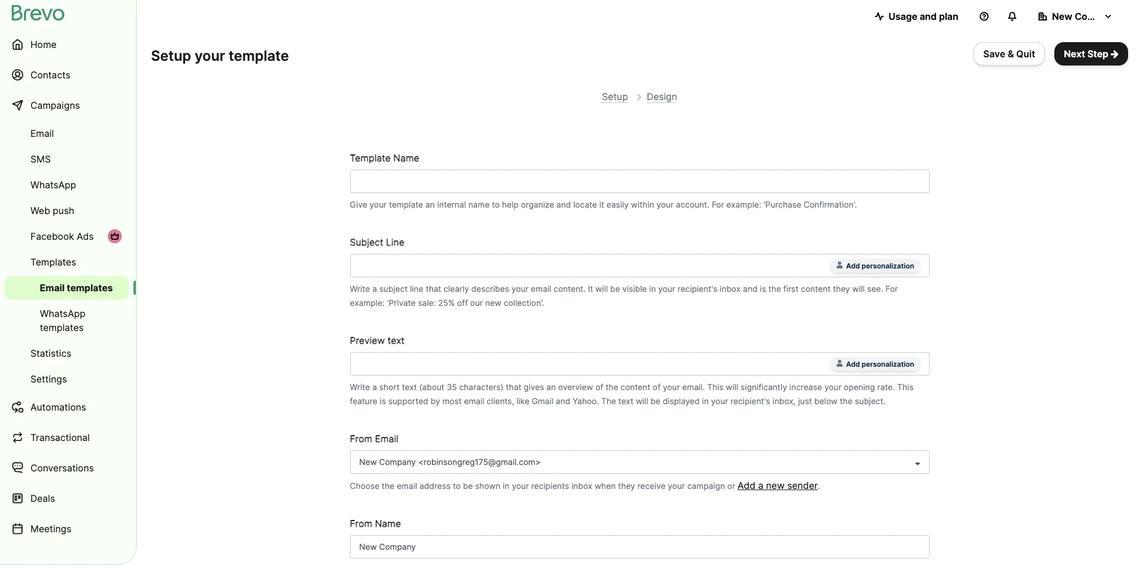 Task type: vqa. For each thing, say whether or not it's contained in the screenshot.
# corresponding to 1
no



Task type: locate. For each thing, give the bounding box(es) containing it.
0 vertical spatial they
[[833, 284, 850, 294]]

by
[[431, 396, 440, 406]]

0 vertical spatial from
[[350, 433, 372, 445]]

whatsapp link
[[5, 173, 129, 197]]

clients,
[[487, 396, 514, 406]]

write inside "write a short text (about 35 characters) that gives an overview of the content of your email. this will significantly increase your opening rate. this feature is supported by most email clients, like gmail and yahoo. the text will be displayed in your recipient's inbox, just below the subject."
[[350, 382, 370, 392]]

1 horizontal spatial recipient's
[[730, 396, 770, 406]]

choose
[[350, 481, 379, 491]]

they
[[833, 284, 850, 294], [618, 481, 635, 491]]

new down "describes" at bottom
[[485, 298, 501, 308]]

0 horizontal spatial inbox
[[571, 481, 592, 491]]

whatsapp down the email templates link
[[40, 308, 85, 320]]

name down choose
[[375, 518, 401, 530]]

just
[[798, 396, 812, 406]]

1 horizontal spatial for
[[886, 284, 898, 294]]

content left email.
[[621, 382, 650, 392]]

template for setup your template
[[229, 47, 289, 64]]

None text field
[[359, 357, 826, 371]]

0 horizontal spatial be
[[463, 481, 473, 491]]

0 vertical spatial whatsapp
[[30, 179, 76, 191]]

deals link
[[5, 485, 129, 513]]

1 vertical spatial add personalization button
[[831, 357, 920, 371]]

email down supported
[[375, 433, 398, 445]]

for right account. at right
[[712, 199, 724, 209]]

2 vertical spatial be
[[463, 481, 473, 491]]

this right email.
[[707, 382, 724, 392]]

write for subject line
[[350, 284, 370, 294]]

1 horizontal spatial to
[[492, 199, 500, 209]]

1 vertical spatial write
[[350, 382, 370, 392]]

in right the shown
[[503, 481, 509, 491]]

1 vertical spatial from
[[350, 518, 372, 530]]

1 horizontal spatial of
[[653, 382, 661, 392]]

write
[[350, 284, 370, 294], [350, 382, 370, 392]]

2 horizontal spatial email
[[531, 284, 551, 294]]

0 horizontal spatial template
[[229, 47, 289, 64]]

0 horizontal spatial email
[[397, 481, 417, 491]]

1 vertical spatial an
[[546, 382, 556, 392]]

an
[[425, 199, 435, 209], [546, 382, 556, 392]]

0 vertical spatial an
[[425, 199, 435, 209]]

2 vertical spatial email
[[375, 433, 398, 445]]

it
[[588, 284, 593, 294]]

0 vertical spatial text
[[388, 335, 405, 346]]

personalization up rate.
[[862, 360, 914, 369]]

2 vertical spatial email
[[397, 481, 417, 491]]

give
[[350, 199, 367, 209]]

template
[[229, 47, 289, 64], [389, 199, 423, 209]]

1 vertical spatial to
[[453, 481, 461, 491]]

push
[[53, 205, 74, 217]]

2 of from the left
[[653, 382, 661, 392]]

of left email.
[[653, 382, 661, 392]]

they inside write a subject line that clearly describes your email content. it will be visible in your recipient's inbox and is the first content they will see. for example: 'private sale: 25% off our new collection'.
[[833, 284, 850, 294]]

1 vertical spatial they
[[618, 481, 635, 491]]

usage
[[889, 11, 917, 22]]

0 vertical spatial in
[[649, 284, 656, 294]]

add personalization button up rate.
[[831, 357, 920, 371]]

1 horizontal spatial setup
[[602, 91, 628, 102]]

a left subject
[[372, 284, 377, 294]]

a right the or
[[758, 480, 763, 492]]

1 horizontal spatial that
[[506, 382, 521, 392]]

templates
[[30, 256, 76, 268]]

sms link
[[5, 148, 129, 171]]

1 vertical spatial email
[[40, 282, 65, 294]]

content right the first at the bottom right of the page
[[801, 284, 831, 294]]

be left displayed
[[651, 396, 660, 406]]

in right visible
[[649, 284, 656, 294]]

1 horizontal spatial email
[[464, 396, 484, 406]]

transactional
[[30, 432, 90, 444]]

next step
[[1064, 48, 1108, 60]]

1 vertical spatial personalization
[[862, 360, 914, 369]]

1 horizontal spatial example:
[[726, 199, 761, 209]]

feature
[[350, 396, 377, 406]]

templates up statistics link
[[40, 322, 84, 334]]

0 vertical spatial inbox
[[720, 284, 741, 294]]

whatsapp inside whatsapp link
[[30, 179, 76, 191]]

the down opening
[[840, 396, 853, 406]]

whatsapp inside whatsapp templates link
[[40, 308, 85, 320]]

inbox inside write a subject line that clearly describes your email content. it will be visible in your recipient's inbox and is the first content they will see. for example: 'private sale: 25% off our new collection'.
[[720, 284, 741, 294]]

conversations
[[30, 463, 94, 474]]

1 horizontal spatial content
[[801, 284, 831, 294]]

1 horizontal spatial they
[[833, 284, 850, 294]]

transactional link
[[5, 424, 129, 452]]

0 horizontal spatial that
[[426, 284, 441, 294]]

add for preview text
[[846, 360, 860, 369]]

next step button
[[1055, 42, 1128, 66]]

templates
[[67, 282, 113, 294], [40, 322, 84, 334]]

0 vertical spatial content
[[801, 284, 831, 294]]

inbox inside choose the email address to be shown in your recipients inbox when they receive your campaign or add a new sender .
[[571, 481, 592, 491]]

0 horizontal spatial example:
[[350, 298, 385, 308]]

choose the email address to be shown in your recipients inbox when they receive your campaign or add a new sender .
[[350, 480, 820, 492]]

text up supported
[[402, 382, 417, 392]]

2 this from the left
[[897, 382, 914, 392]]

2 from from the top
[[350, 518, 372, 530]]

templates down templates link
[[67, 282, 113, 294]]

1 vertical spatial name
[[375, 518, 401, 530]]

1 horizontal spatial be
[[610, 284, 620, 294]]

0 vertical spatial write
[[350, 284, 370, 294]]

1 horizontal spatial is
[[760, 284, 766, 294]]

1 horizontal spatial in
[[649, 284, 656, 294]]

of up 'the'
[[595, 382, 603, 392]]

in inside "write a short text (about 35 characters) that gives an overview of the content of your email. this will significantly increase your opening rate. this feature is supported by most email clients, like gmail and yahoo. the text will be displayed in your recipient's inbox, just below the subject."
[[702, 396, 709, 406]]

is
[[760, 284, 766, 294], [380, 396, 386, 406]]

add personalization button
[[831, 259, 920, 273], [831, 357, 920, 371]]

1 horizontal spatial template
[[389, 199, 423, 209]]

and down overview
[[556, 396, 570, 406]]

1 vertical spatial that
[[506, 382, 521, 392]]

0 vertical spatial personalization
[[862, 261, 914, 270]]

subject line
[[350, 236, 404, 248]]

from down the feature
[[350, 433, 372, 445]]

email up sms
[[30, 128, 54, 139]]

text right preview
[[388, 335, 405, 346]]

1 vertical spatial a
[[372, 382, 377, 392]]

from email
[[350, 433, 398, 445]]

your
[[195, 47, 225, 64], [370, 199, 387, 209], [657, 199, 674, 209], [511, 284, 529, 294], [658, 284, 675, 294], [663, 382, 680, 392], [824, 382, 841, 392], [711, 396, 728, 406], [512, 481, 529, 491], [668, 481, 685, 491]]

whatsapp up web push
[[30, 179, 76, 191]]

that up like
[[506, 382, 521, 392]]

and inside "write a short text (about 35 characters) that gives an overview of the content of your email. this will significantly increase your opening rate. this feature is supported by most email clients, like gmail and yahoo. the text will be displayed in your recipient's inbox, just below the subject."
[[556, 396, 570, 406]]

home link
[[5, 30, 129, 59]]

2 add personalization from the top
[[846, 360, 914, 369]]

1 vertical spatial template
[[389, 199, 423, 209]]

of
[[595, 382, 603, 392], [653, 382, 661, 392]]

is left the first at the bottom right of the page
[[760, 284, 766, 294]]

like
[[516, 396, 529, 406]]

add for subject line
[[846, 261, 860, 270]]

name right template
[[393, 152, 419, 164]]

an left internal
[[425, 199, 435, 209]]

2 add personalization button from the top
[[831, 357, 920, 371]]

new left 'sender'
[[766, 480, 785, 492]]

0 horizontal spatial for
[[712, 199, 724, 209]]

1 vertical spatial add personalization
[[846, 360, 914, 369]]

email templates
[[40, 282, 113, 294]]

1 vertical spatial recipient's
[[730, 396, 770, 406]]

preview text
[[350, 335, 405, 346]]

web
[[30, 205, 50, 217]]

1 add personalization from the top
[[846, 261, 914, 270]]

the left the first at the bottom right of the page
[[768, 284, 781, 294]]

0 vertical spatial recipient's
[[678, 284, 717, 294]]

email left the address
[[397, 481, 417, 491]]

1 vertical spatial in
[[702, 396, 709, 406]]

add personalization button up see.
[[831, 259, 920, 273]]

an up gmail
[[546, 382, 556, 392]]

and left plan
[[920, 11, 937, 22]]

campaigns
[[30, 100, 80, 111]]

0 vertical spatial is
[[760, 284, 766, 294]]

this right rate.
[[897, 382, 914, 392]]

email up collection'.
[[531, 284, 551, 294]]

2 vertical spatial add
[[738, 480, 756, 492]]

be left the shown
[[463, 481, 473, 491]]

example: left the 'purchase
[[726, 199, 761, 209]]

be inside choose the email address to be shown in your recipients inbox when they receive your campaign or add a new sender .
[[463, 481, 473, 491]]

the
[[768, 284, 781, 294], [606, 382, 618, 392], [840, 396, 853, 406], [382, 481, 394, 491]]

1 personalization from the top
[[862, 261, 914, 270]]

is down the short
[[380, 396, 386, 406]]

write up the feature
[[350, 382, 370, 392]]

1 horizontal spatial this
[[897, 382, 914, 392]]

first
[[783, 284, 799, 294]]

0 vertical spatial add personalization
[[846, 261, 914, 270]]

setup link
[[602, 91, 628, 103]]

to inside choose the email address to be shown in your recipients inbox when they receive your campaign or add a new sender .
[[453, 481, 461, 491]]

give your template an internal name to help organize and locate it easily within your account. for example: 'purchase confirmation'.
[[350, 199, 857, 209]]

plan
[[939, 11, 958, 22]]

1 vertical spatial example:
[[350, 298, 385, 308]]

example: inside write a subject line that clearly describes your email content. it will be visible in your recipient's inbox and is the first content they will see. for example: 'private sale: 25% off our new collection'.
[[350, 298, 385, 308]]

from
[[350, 433, 372, 445], [350, 518, 372, 530]]

and left the first at the bottom right of the page
[[743, 284, 758, 294]]

clearly
[[444, 284, 469, 294]]

be left visible
[[610, 284, 620, 294]]

an inside "write a short text (about 35 characters) that gives an overview of the content of your email. this will significantly increase your opening rate. this feature is supported by most email clients, like gmail and yahoo. the text will be displayed in your recipient's inbox, just below the subject."
[[546, 382, 556, 392]]

to left help in the left top of the page
[[492, 199, 500, 209]]

0 horizontal spatial recipient's
[[678, 284, 717, 294]]

2 personalization from the top
[[862, 360, 914, 369]]

1 horizontal spatial an
[[546, 382, 556, 392]]

the right choose
[[382, 481, 394, 491]]

0 vertical spatial that
[[426, 284, 441, 294]]

0 horizontal spatial this
[[707, 382, 724, 392]]

0 vertical spatial templates
[[67, 282, 113, 294]]

settings
[[30, 374, 67, 385]]

1 add personalization button from the top
[[831, 259, 920, 273]]

locate
[[573, 199, 597, 209]]

when
[[595, 481, 616, 491]]

templates inside whatsapp templates
[[40, 322, 84, 334]]

0 horizontal spatial new
[[485, 298, 501, 308]]

0 vertical spatial add
[[846, 261, 860, 270]]

new
[[1052, 11, 1072, 22]]

campaigns link
[[5, 91, 129, 119]]

0 vertical spatial name
[[393, 152, 419, 164]]

1 vertical spatial for
[[886, 284, 898, 294]]

subject.
[[855, 396, 886, 406]]

email down characters)
[[464, 396, 484, 406]]

company
[[1075, 11, 1118, 22]]

gives
[[524, 382, 544, 392]]

None text field
[[350, 170, 929, 193], [359, 259, 826, 272], [350, 170, 929, 193], [359, 259, 826, 272]]

text right 'the'
[[618, 396, 633, 406]]

2 horizontal spatial be
[[651, 396, 660, 406]]

0 vertical spatial email
[[30, 128, 54, 139]]

whatsapp
[[30, 179, 76, 191], [40, 308, 85, 320]]

a inside write a subject line that clearly describes your email content. it will be visible in your recipient's inbox and is the first content they will see. for example: 'private sale: 25% off our new collection'.
[[372, 284, 377, 294]]

0 horizontal spatial setup
[[151, 47, 191, 64]]

web push
[[30, 205, 74, 217]]

1 vertical spatial setup
[[602, 91, 628, 102]]

write inside write a subject line that clearly describes your email content. it will be visible in your recipient's inbox and is the first content they will see. for example: 'private sale: 25% off our new collection'.
[[350, 284, 370, 294]]

personalization up see.
[[862, 261, 914, 270]]

0 vertical spatial email
[[531, 284, 551, 294]]

that up 'sale:'
[[426, 284, 441, 294]]

and inside usage and plan button
[[920, 11, 937, 22]]

they right when
[[618, 481, 635, 491]]

content inside "write a short text (about 35 characters) that gives an overview of the content of your email. this will significantly increase your opening rate. this feature is supported by most email clients, like gmail and yahoo. the text will be displayed in your recipient's inbox, just below the subject."
[[621, 382, 650, 392]]

1 from from the top
[[350, 433, 372, 445]]

whatsapp templates
[[40, 308, 85, 334]]

0 horizontal spatial in
[[503, 481, 509, 491]]

1 horizontal spatial inbox
[[720, 284, 741, 294]]

in down email.
[[702, 396, 709, 406]]

email down templates
[[40, 282, 65, 294]]

0 vertical spatial to
[[492, 199, 500, 209]]

facebook ads link
[[5, 225, 129, 248]]

1 vertical spatial templates
[[40, 322, 84, 334]]

add personalization up rate.
[[846, 360, 914, 369]]

content
[[801, 284, 831, 294], [621, 382, 650, 392]]

templates for whatsapp templates
[[40, 322, 84, 334]]

1 vertical spatial content
[[621, 382, 650, 392]]

receive
[[637, 481, 666, 491]]

add personalization for subject line
[[846, 261, 914, 270]]

see.
[[867, 284, 883, 294]]

in inside write a subject line that clearly describes your email content. it will be visible in your recipient's inbox and is the first content they will see. for example: 'private sale: 25% off our new collection'.
[[649, 284, 656, 294]]

1 vertical spatial inbox
[[571, 481, 592, 491]]

this
[[707, 382, 724, 392], [897, 382, 914, 392]]

[DEFAULT_FROM_NAME] text field
[[350, 535, 929, 559]]

for right see.
[[886, 284, 898, 294]]

2 write from the top
[[350, 382, 370, 392]]

automations
[[30, 402, 86, 413]]

they left see.
[[833, 284, 850, 294]]

a inside "write a short text (about 35 characters) that gives an overview of the content of your email. this will significantly increase your opening rate. this feature is supported by most email clients, like gmail and yahoo. the text will be displayed in your recipient's inbox, just below the subject."
[[372, 382, 377, 392]]

example: down subject
[[350, 298, 385, 308]]

1 horizontal spatial new
[[766, 480, 785, 492]]

automations link
[[5, 393, 129, 422]]

0 vertical spatial new
[[485, 298, 501, 308]]

1 write from the top
[[350, 284, 370, 294]]

0 horizontal spatial content
[[621, 382, 650, 392]]

0 vertical spatial setup
[[151, 47, 191, 64]]

be
[[610, 284, 620, 294], [651, 396, 660, 406], [463, 481, 473, 491]]

1 vertical spatial be
[[651, 396, 660, 406]]

and
[[920, 11, 937, 22], [556, 199, 571, 209], [743, 284, 758, 294], [556, 396, 570, 406]]

2 horizontal spatial in
[[702, 396, 709, 406]]

0 vertical spatial a
[[372, 284, 377, 294]]

facebook
[[30, 231, 74, 242]]

from down choose
[[350, 518, 372, 530]]

in
[[649, 284, 656, 294], [702, 396, 709, 406], [503, 481, 509, 491]]

for
[[712, 199, 724, 209], [886, 284, 898, 294]]

0 vertical spatial add personalization button
[[831, 259, 920, 273]]

write left subject
[[350, 284, 370, 294]]

1 vertical spatial add
[[846, 360, 860, 369]]

1 vertical spatial is
[[380, 396, 386, 406]]

0 horizontal spatial to
[[453, 481, 461, 491]]

meetings
[[30, 523, 71, 535]]

0 horizontal spatial is
[[380, 396, 386, 406]]

name for from name
[[375, 518, 401, 530]]

a for subject
[[372, 284, 377, 294]]

0 horizontal spatial they
[[618, 481, 635, 491]]

they inside choose the email address to be shown in your recipients inbox when they receive your campaign or add a new sender .
[[618, 481, 635, 491]]

add personalization up see.
[[846, 261, 914, 270]]

a left the short
[[372, 382, 377, 392]]

whatsapp for whatsapp templates
[[40, 308, 85, 320]]

easily
[[607, 199, 629, 209]]

0 vertical spatial template
[[229, 47, 289, 64]]

1 vertical spatial email
[[464, 396, 484, 406]]

1 this from the left
[[707, 382, 724, 392]]

2 vertical spatial in
[[503, 481, 509, 491]]

that
[[426, 284, 441, 294], [506, 382, 521, 392]]

1 vertical spatial whatsapp
[[40, 308, 85, 320]]

home
[[30, 39, 57, 50]]

sale:
[[418, 298, 436, 308]]

be inside "write a short text (about 35 characters) that gives an overview of the content of your email. this will significantly increase your opening rate. this feature is supported by most email clients, like gmail and yahoo. the text will be displayed in your recipient's inbox, just below the subject."
[[651, 396, 660, 406]]

to right the address
[[453, 481, 461, 491]]

1 of from the left
[[595, 382, 603, 392]]

example:
[[726, 199, 761, 209], [350, 298, 385, 308]]

0 horizontal spatial of
[[595, 382, 603, 392]]

preview
[[350, 335, 385, 346]]



Task type: describe. For each thing, give the bounding box(es) containing it.
line
[[410, 284, 423, 294]]

from for from name
[[350, 518, 372, 530]]

new inside write a subject line that clearly describes your email content. it will be visible in your recipient's inbox and is the first content they will see. for example: 'private sale: 25% off our new collection'.
[[485, 298, 501, 308]]

add personalization button for subject line
[[831, 259, 920, 273]]

save & quit
[[983, 48, 1035, 60]]

will left see.
[[852, 284, 865, 294]]

will left significantly
[[726, 382, 738, 392]]

email templates link
[[5, 276, 129, 300]]

2 vertical spatial a
[[758, 480, 763, 492]]

usage and plan button
[[865, 5, 968, 28]]

characters)
[[459, 382, 504, 392]]

contacts link
[[5, 61, 129, 89]]

address
[[419, 481, 451, 491]]

will right "it"
[[595, 284, 608, 294]]

the inside choose the email address to be shown in your recipients inbox when they receive your campaign or add a new sender .
[[382, 481, 394, 491]]

from name
[[350, 518, 401, 530]]

sms
[[30, 153, 51, 165]]

.
[[818, 481, 820, 491]]

name
[[468, 199, 490, 209]]

from for from email
[[350, 433, 372, 445]]

overview
[[558, 382, 593, 392]]

supported
[[388, 396, 428, 406]]

it
[[599, 199, 604, 209]]

conversations link
[[5, 454, 129, 482]]

subject
[[379, 284, 408, 294]]

add a new sender link
[[738, 480, 818, 492]]

rate.
[[877, 382, 895, 392]]

the
[[601, 396, 616, 406]]

recipients
[[531, 481, 569, 491]]

personalization for subject line
[[862, 261, 914, 270]]

increase
[[789, 382, 822, 392]]

that inside write a subject line that clearly describes your email content. it will be visible in your recipient's inbox and is the first content they will see. for example: 'private sale: 25% off our new collection'.
[[426, 284, 441, 294]]

email inside write a subject line that clearly describes your email content. it will be visible in your recipient's inbox and is the first content they will see. for example: 'private sale: 25% off our new collection'.
[[531, 284, 551, 294]]

add personalization button for preview text
[[831, 357, 920, 371]]

write a subject line that clearly describes your email content. it will be visible in your recipient's inbox and is the first content they will see. for example: 'private sale: 25% off our new collection'.
[[350, 284, 898, 308]]

short
[[379, 382, 400, 392]]

templates link
[[5, 251, 129, 274]]

email.
[[682, 382, 705, 392]]

a for preview
[[372, 382, 377, 392]]

template for give your template an internal name to help organize and locate it easily within your account. for example: 'purchase confirmation'.
[[389, 199, 423, 209]]

email link
[[5, 122, 129, 145]]

email inside choose the email address to be shown in your recipients inbox when they receive your campaign or add a new sender .
[[397, 481, 417, 491]]

design link
[[647, 91, 677, 103]]

template name
[[350, 152, 419, 164]]

name for template name
[[393, 152, 419, 164]]

yahoo.
[[573, 396, 599, 406]]

design
[[647, 91, 677, 102]]

2 vertical spatial text
[[618, 396, 633, 406]]

the up 'the'
[[606, 382, 618, 392]]

internal
[[437, 199, 466, 209]]

below
[[814, 396, 838, 406]]

personalization for preview text
[[862, 360, 914, 369]]

1 vertical spatial text
[[402, 382, 417, 392]]

'purchase
[[764, 199, 801, 209]]

write for preview text
[[350, 382, 370, 392]]

quit
[[1016, 48, 1035, 60]]

the inside write a subject line that clearly describes your email content. it will be visible in your recipient's inbox and is the first content they will see. for example: 'private sale: 25% off our new collection'.
[[768, 284, 781, 294]]

email for email
[[30, 128, 54, 139]]

statistics link
[[5, 342, 129, 365]]

whatsapp for whatsapp
[[30, 179, 76, 191]]

email inside "write a short text (about 35 characters) that gives an overview of the content of your email. this will significantly increase your opening rate. this feature is supported by most email clients, like gmail and yahoo. the text will be displayed in your recipient's inbox, just below the subject."
[[464, 396, 484, 406]]

visible
[[622, 284, 647, 294]]

describes
[[471, 284, 509, 294]]

statistics
[[30, 348, 71, 359]]

write a short text (about 35 characters) that gives an overview of the content of your email. this will significantly increase your opening rate. this feature is supported by most email clients, like gmail and yahoo. the text will be displayed in your recipient's inbox, just below the subject.
[[350, 382, 914, 406]]

next
[[1064, 48, 1085, 60]]

that inside "write a short text (about 35 characters) that gives an overview of the content of your email. this will significantly increase your opening rate. this feature is supported by most email clients, like gmail and yahoo. the text will be displayed in your recipient's inbox, just below the subject."
[[506, 382, 521, 392]]

content.
[[554, 284, 586, 294]]

35
[[447, 382, 457, 392]]

displayed
[[663, 396, 700, 406]]

0 horizontal spatial an
[[425, 199, 435, 209]]

gmail
[[532, 396, 553, 406]]

facebook ads
[[30, 231, 94, 242]]

for inside write a subject line that clearly describes your email content. it will be visible in your recipient's inbox and is the first content they will see. for example: 'private sale: 25% off our new collection'.
[[886, 284, 898, 294]]

1 vertical spatial new
[[766, 480, 785, 492]]

arrow right image
[[1111, 49, 1119, 59]]

web push link
[[5, 199, 129, 222]]

content inside write a subject line that clearly describes your email content. it will be visible in your recipient's inbox and is the first content they will see. for example: 'private sale: 25% off our new collection'.
[[801, 284, 831, 294]]

new company
[[1052, 11, 1118, 22]]

help
[[502, 199, 519, 209]]

step
[[1087, 48, 1108, 60]]

campaign
[[687, 481, 725, 491]]

(about
[[419, 382, 444, 392]]

add personalization for preview text
[[846, 360, 914, 369]]

off
[[457, 298, 468, 308]]

most
[[442, 396, 462, 406]]

significantly
[[741, 382, 787, 392]]

setup for setup
[[602, 91, 628, 102]]

save
[[983, 48, 1005, 60]]

will right 'the'
[[636, 396, 648, 406]]

collection'.
[[504, 298, 544, 308]]

is inside "write a short text (about 35 characters) that gives an overview of the content of your email. this will significantly increase your opening rate. this feature is supported by most email clients, like gmail and yahoo. the text will be displayed in your recipient's inbox, just below the subject."
[[380, 396, 386, 406]]

and inside write a subject line that clearly describes your email content. it will be visible in your recipient's inbox and is the first content they will see. for example: 'private sale: 25% off our new collection'.
[[743, 284, 758, 294]]

whatsapp templates link
[[5, 302, 129, 340]]

opening
[[844, 382, 875, 392]]

account.
[[676, 199, 709, 209]]

templates for email templates
[[67, 282, 113, 294]]

'private
[[387, 298, 416, 308]]

0 vertical spatial for
[[712, 199, 724, 209]]

be inside write a subject line that clearly describes your email content. it will be visible in your recipient's inbox and is the first content they will see. for example: 'private sale: 25% off our new collection'.
[[610, 284, 620, 294]]

line
[[386, 236, 404, 248]]

usage and plan
[[889, 11, 958, 22]]

recipient's inside write a subject line that clearly describes your email content. it will be visible in your recipient's inbox and is the first content they will see. for example: 'private sale: 25% off our new collection'.
[[678, 284, 717, 294]]

recipient's inside "write a short text (about 35 characters) that gives an overview of the content of your email. this will significantly increase your opening rate. this feature is supported by most email clients, like gmail and yahoo. the text will be displayed in your recipient's inbox, just below the subject."
[[730, 396, 770, 406]]

0 vertical spatial example:
[[726, 199, 761, 209]]

our
[[470, 298, 483, 308]]

subject
[[350, 236, 383, 248]]

within
[[631, 199, 654, 209]]

is inside write a subject line that clearly describes your email content. it will be visible in your recipient's inbox and is the first content they will see. for example: 'private sale: 25% off our new collection'.
[[760, 284, 766, 294]]

in inside choose the email address to be shown in your recipients inbox when they receive your campaign or add a new sender .
[[503, 481, 509, 491]]

and left locate
[[556, 199, 571, 209]]

inbox,
[[773, 396, 796, 406]]

organize
[[521, 199, 554, 209]]

left___rvooi image
[[110, 232, 119, 241]]

&
[[1008, 48, 1014, 60]]

meetings link
[[5, 515, 129, 543]]

email for email templates
[[40, 282, 65, 294]]

template
[[350, 152, 391, 164]]

setup for setup your template
[[151, 47, 191, 64]]



